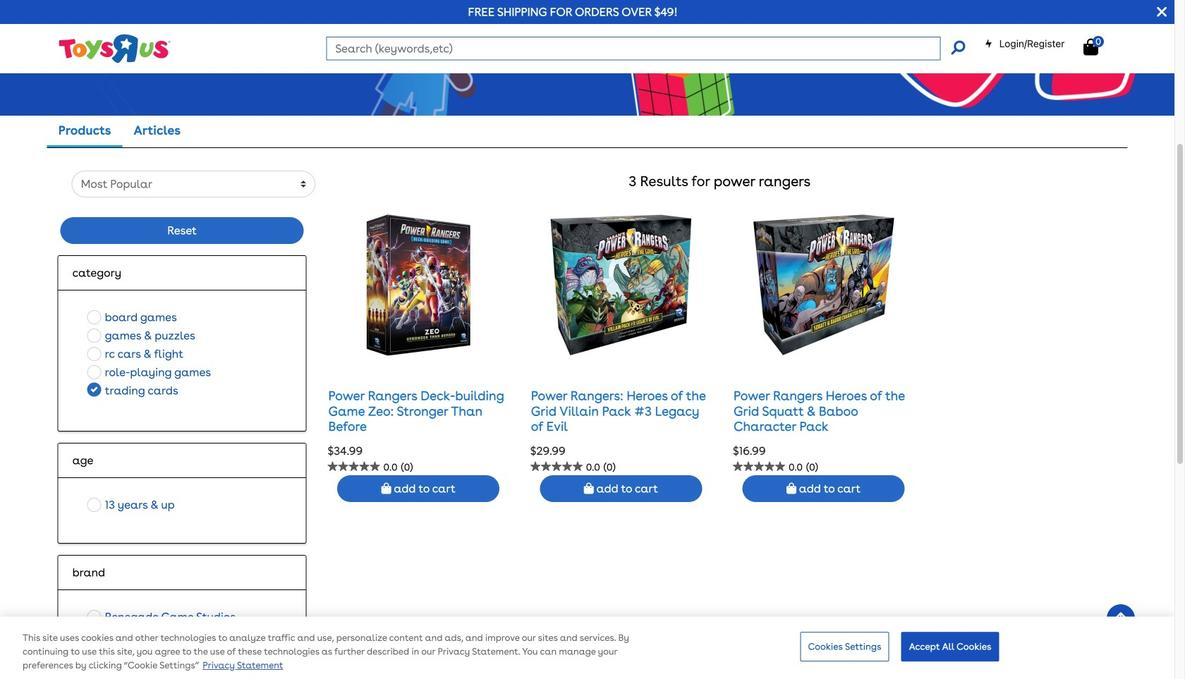 Task type: describe. For each thing, give the bounding box(es) containing it.
brand element
[[72, 565, 292, 582]]

age element
[[72, 452, 292, 469]]

toys r us image
[[58, 33, 171, 65]]

Enter Keyword or Item No. search field
[[326, 37, 941, 60]]

power rangers heroes of the grid squatt & baboo character pack image
[[753, 215, 895, 356]]

2 horizontal spatial shopping bag image
[[1084, 38, 1099, 55]]

shopping bag image
[[382, 483, 391, 495]]

power rangers: heroes of the grid villain pack #3 legacy of evil image
[[551, 215, 692, 356]]



Task type: vqa. For each thing, say whether or not it's contained in the screenshot.
brand
no



Task type: locate. For each thing, give the bounding box(es) containing it.
shopping bag image for power rangers: heroes of the grid villain pack #3 legacy of evil image
[[584, 483, 594, 495]]

close button image
[[1158, 4, 1168, 20]]

power rangers deck-building game zeo: stronger than before image
[[348, 215, 489, 356]]

1 horizontal spatial shopping bag image
[[787, 483, 797, 495]]

category element
[[72, 265, 292, 282]]

None search field
[[326, 37, 966, 60]]

0 horizontal spatial shopping bag image
[[584, 483, 594, 495]]

tab list
[[47, 116, 192, 148]]

shopping bag image
[[1084, 38, 1099, 55], [584, 483, 594, 495], [787, 483, 797, 495]]

shopping bag image for power rangers heroes of the grid squatt & baboo character pack image
[[787, 483, 797, 495]]



